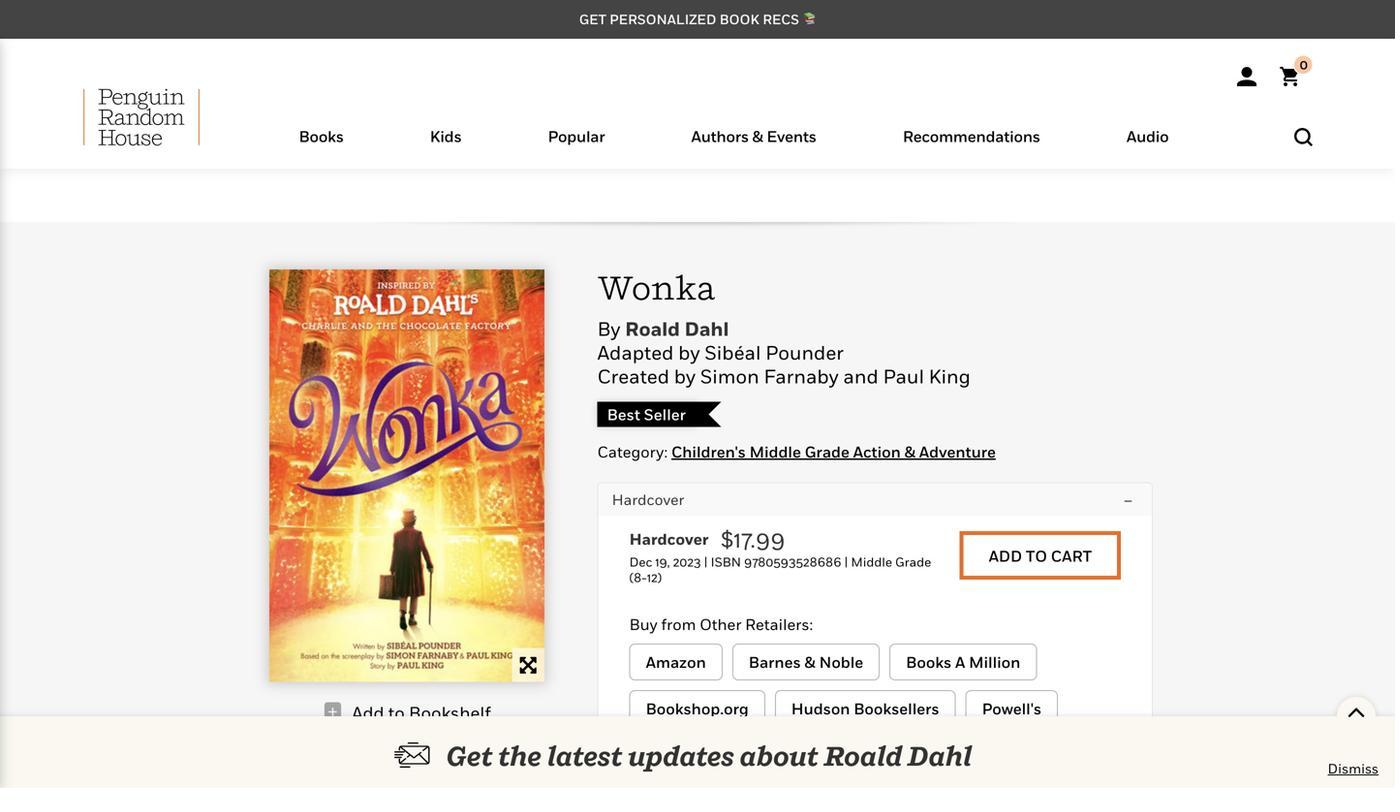 Task type: describe. For each thing, give the bounding box(es) containing it.
add to cart
[[989, 547, 1093, 565]]

dismiss
[[1329, 760, 1379, 776]]

books for books a million
[[907, 653, 952, 671]]

amazon
[[646, 653, 706, 671]]

to for bookshelf
[[389, 702, 405, 723]]

get
[[447, 740, 493, 772]]

1 vertical spatial &
[[905, 443, 916, 461]]

barnes & noble link
[[733, 644, 880, 681]]

authors & events button
[[649, 122, 860, 169]]

king
[[929, 364, 971, 388]]

bookshop.org link
[[630, 690, 766, 727]]

📚
[[803, 11, 817, 27]]

books button
[[256, 122, 387, 169]]

9780593528686
[[744, 554, 842, 570]]

by left sibéal
[[679, 341, 700, 364]]

wonka
[[598, 268, 716, 307]]

$17.99
[[721, 525, 786, 553]]

buy
[[630, 615, 658, 633]]

inside
[[405, 741, 449, 759]]

powell's
[[983, 699, 1042, 718]]

books link
[[299, 127, 344, 169]]

recommendations button
[[860, 122, 1084, 169]]

0 vertical spatial middle
[[750, 443, 802, 461]]

to for cart
[[1027, 547, 1048, 565]]

book
[[720, 11, 760, 27]]

simon
[[701, 364, 760, 388]]

best
[[607, 405, 641, 424]]

recs
[[763, 11, 800, 27]]

(8-
[[630, 570, 648, 585]]

adventure
[[920, 443, 996, 461]]

books a million link
[[890, 644, 1038, 681]]

–
[[1125, 490, 1133, 508]]

wonka by roald dahl image
[[270, 269, 545, 682]]

roald dahl link
[[625, 317, 729, 341]]

audio
[[1127, 127, 1170, 145]]

get personalized book recs 📚 link
[[579, 11, 817, 27]]

farnaby
[[764, 364, 839, 388]]

a
[[956, 653, 966, 671]]

amazon link
[[630, 644, 723, 681]]

& for noble
[[805, 653, 816, 671]]

2023
[[673, 554, 701, 570]]

kids
[[430, 127, 462, 145]]

add for add to bookshelf
[[352, 702, 384, 723]]

popular
[[548, 127, 605, 145]]

sibéal
[[705, 341, 761, 364]]

seller
[[644, 405, 686, 424]]

add for add to cart
[[989, 547, 1023, 565]]

target link
[[630, 737, 710, 774]]

personalized
[[610, 11, 717, 27]]

barnes & noble
[[749, 653, 864, 671]]

1 | from the left
[[704, 554, 708, 570]]

audio link
[[1127, 127, 1170, 169]]

add to cart button
[[960, 531, 1122, 580]]

get the latest updates about roald dahl
[[447, 740, 972, 772]]

sign in image
[[1238, 67, 1257, 86]]

arrows alt image
[[520, 656, 537, 675]]

main navigation element
[[36, 88, 1360, 169]]

popular button
[[505, 122, 649, 169]]

authors & events
[[692, 127, 817, 145]]

0 vertical spatial grade
[[805, 443, 850, 461]]

hudson
[[792, 699, 851, 718]]

2 | from the left
[[845, 554, 849, 570]]

look inside link
[[365, 741, 449, 759]]

search image
[[1295, 128, 1314, 146]]

expand/collapse sign up banner image
[[1348, 697, 1367, 726]]

and
[[844, 364, 879, 388]]

kids button
[[387, 122, 505, 169]]

dismiss link
[[1329, 759, 1379, 778]]

books a million
[[907, 653, 1021, 671]]



Task type: locate. For each thing, give the bounding box(es) containing it.
other
[[700, 615, 742, 633]]

dahl
[[685, 317, 729, 340], [908, 740, 972, 772]]

0 horizontal spatial dahl
[[685, 317, 729, 340]]

books inside the books popup button
[[299, 127, 344, 145]]

recommendations link
[[903, 127, 1041, 169]]

19,
[[656, 554, 670, 570]]

shopping cart image
[[1281, 56, 1314, 86]]

look inside
[[365, 741, 449, 759]]

the
[[499, 740, 542, 772]]

updates
[[628, 740, 735, 772]]

dec
[[630, 554, 653, 570]]

best seller
[[607, 405, 686, 424]]

penguin random house image
[[83, 88, 200, 146]]

books inside books a million link
[[907, 653, 952, 671]]

2 horizontal spatial &
[[905, 443, 916, 461]]

& for events
[[753, 127, 764, 145]]

add
[[989, 547, 1023, 565], [352, 702, 384, 723]]

authors
[[692, 127, 749, 145]]

| right 2023
[[704, 554, 708, 570]]

1 horizontal spatial books
[[907, 653, 952, 671]]

children's middle grade action & adventure link
[[672, 443, 996, 462]]

dahl down booksellers
[[908, 740, 972, 772]]

1 horizontal spatial dahl
[[908, 740, 972, 772]]

0 horizontal spatial add
[[352, 702, 384, 723]]

2 vertical spatial &
[[805, 653, 816, 671]]

1 horizontal spatial add
[[989, 547, 1023, 565]]

by
[[598, 317, 621, 340]]

buy from other retailers:
[[630, 615, 814, 633]]

0 vertical spatial add
[[989, 547, 1023, 565]]

barnes
[[749, 653, 801, 671]]

& left noble
[[805, 653, 816, 671]]

middle
[[750, 443, 802, 461], [852, 554, 893, 570]]

retailers:
[[746, 615, 814, 633]]

middle right 9780593528686
[[852, 554, 893, 570]]

hudson booksellers
[[792, 699, 940, 718]]

& left events
[[753, 127, 764, 145]]

0 horizontal spatial books
[[299, 127, 344, 145]]

1 vertical spatial books
[[907, 653, 952, 671]]

recommendations
[[903, 127, 1041, 145]]

1 vertical spatial grade
[[896, 554, 932, 570]]

isbn
[[711, 554, 742, 570]]

roald up adapted
[[625, 317, 680, 340]]

middle right children's
[[750, 443, 802, 461]]

dahl inside "by roald dahl adapted by sibéal pounder created by simon farnaby and paul king"
[[685, 317, 729, 340]]

1 vertical spatial hardcover
[[630, 530, 709, 548]]

1 vertical spatial add
[[352, 702, 384, 723]]

roald
[[625, 317, 680, 340], [824, 740, 903, 772]]

& right "action"
[[905, 443, 916, 461]]

about
[[740, 740, 819, 772]]

1 vertical spatial dahl
[[908, 740, 972, 772]]

by up seller
[[674, 364, 696, 388]]

action
[[854, 443, 901, 461]]

12)
[[648, 570, 662, 585]]

grade inside dec 19, 2023 | isbn 9780593528686 | middle grade (8-12)
[[896, 554, 932, 570]]

1 vertical spatial middle
[[852, 554, 893, 570]]

walmart
[[736, 746, 800, 764]]

0 horizontal spatial grade
[[805, 443, 850, 461]]

0 vertical spatial roald
[[625, 317, 680, 340]]

noble
[[820, 653, 864, 671]]

hudson booksellers link
[[775, 690, 956, 727]]

paul
[[884, 364, 925, 388]]

to left cart
[[1027, 547, 1048, 565]]

1 vertical spatial to
[[389, 702, 405, 723]]

category: children's middle grade action & adventure
[[598, 443, 996, 461]]

hardcover link
[[630, 530, 721, 554]]

by
[[679, 341, 700, 364], [674, 364, 696, 388]]

events
[[767, 127, 817, 145]]

cart
[[1052, 547, 1093, 565]]

0 horizontal spatial |
[[704, 554, 708, 570]]

hardcover up 19,
[[630, 530, 709, 548]]

0 vertical spatial hardcover
[[612, 490, 685, 508]]

1 horizontal spatial &
[[805, 653, 816, 671]]

walmart link
[[720, 737, 817, 774]]

|
[[704, 554, 708, 570], [845, 554, 849, 570]]

1 vertical spatial roald
[[824, 740, 903, 772]]

to inside button
[[1027, 547, 1048, 565]]

audio button
[[1084, 122, 1213, 169]]

powell's link
[[966, 690, 1059, 727]]

target
[[646, 746, 694, 764]]

created
[[598, 364, 670, 388]]

to up look inside
[[389, 702, 405, 723]]

0 vertical spatial to
[[1027, 547, 1048, 565]]

& inside dropdown button
[[753, 127, 764, 145]]

add inside button
[[989, 547, 1023, 565]]

&
[[753, 127, 764, 145], [905, 443, 916, 461], [805, 653, 816, 671]]

grade
[[805, 443, 850, 461], [896, 554, 932, 570]]

dahl up sibéal
[[685, 317, 729, 340]]

get
[[579, 11, 607, 27]]

1 horizontal spatial grade
[[896, 554, 932, 570]]

0 horizontal spatial to
[[389, 702, 405, 723]]

look
[[365, 741, 401, 759]]

authors & events link
[[692, 127, 817, 169]]

0 vertical spatial &
[[753, 127, 764, 145]]

pounder
[[766, 341, 844, 364]]

kids link
[[430, 127, 462, 169]]

from
[[662, 615, 696, 633]]

1 horizontal spatial roald
[[824, 740, 903, 772]]

1 horizontal spatial to
[[1027, 547, 1048, 565]]

category:
[[598, 443, 668, 461]]

| right 9780593528686
[[845, 554, 849, 570]]

0 vertical spatial books
[[299, 127, 344, 145]]

latest
[[547, 740, 623, 772]]

adapted
[[598, 341, 674, 364]]

add up look
[[352, 702, 384, 723]]

children's
[[672, 443, 746, 461]]

0 horizontal spatial roald
[[625, 317, 680, 340]]

get personalized book recs 📚
[[579, 11, 817, 27]]

1 horizontal spatial middle
[[852, 554, 893, 570]]

books
[[299, 127, 344, 145], [907, 653, 952, 671]]

dec 19, 2023 | isbn 9780593528686 | middle grade (8-12)
[[630, 554, 932, 585]]

middle inside dec 19, 2023 | isbn 9780593528686 | middle grade (8-12)
[[852, 554, 893, 570]]

roald inside "by roald dahl adapted by sibéal pounder created by simon farnaby and paul king"
[[625, 317, 680, 340]]

bookshelf
[[409, 702, 491, 723]]

1 horizontal spatial |
[[845, 554, 849, 570]]

hardcover down category:
[[612, 490, 685, 508]]

& inside "link"
[[805, 653, 816, 671]]

books for books
[[299, 127, 344, 145]]

add to bookshelf
[[352, 702, 491, 723]]

0 vertical spatial dahl
[[685, 317, 729, 340]]

hardcover
[[612, 490, 685, 508], [630, 530, 709, 548]]

booksellers
[[854, 699, 940, 718]]

0 horizontal spatial middle
[[750, 443, 802, 461]]

to
[[1027, 547, 1048, 565], [389, 702, 405, 723]]

roald down hudson booksellers
[[824, 740, 903, 772]]

million
[[969, 653, 1021, 671]]

add left cart
[[989, 547, 1023, 565]]

0 horizontal spatial &
[[753, 127, 764, 145]]

by roald dahl adapted by sibéal pounder created by simon farnaby and paul king
[[598, 317, 971, 388]]



Task type: vqa. For each thing, say whether or not it's contained in the screenshot.
hard
no



